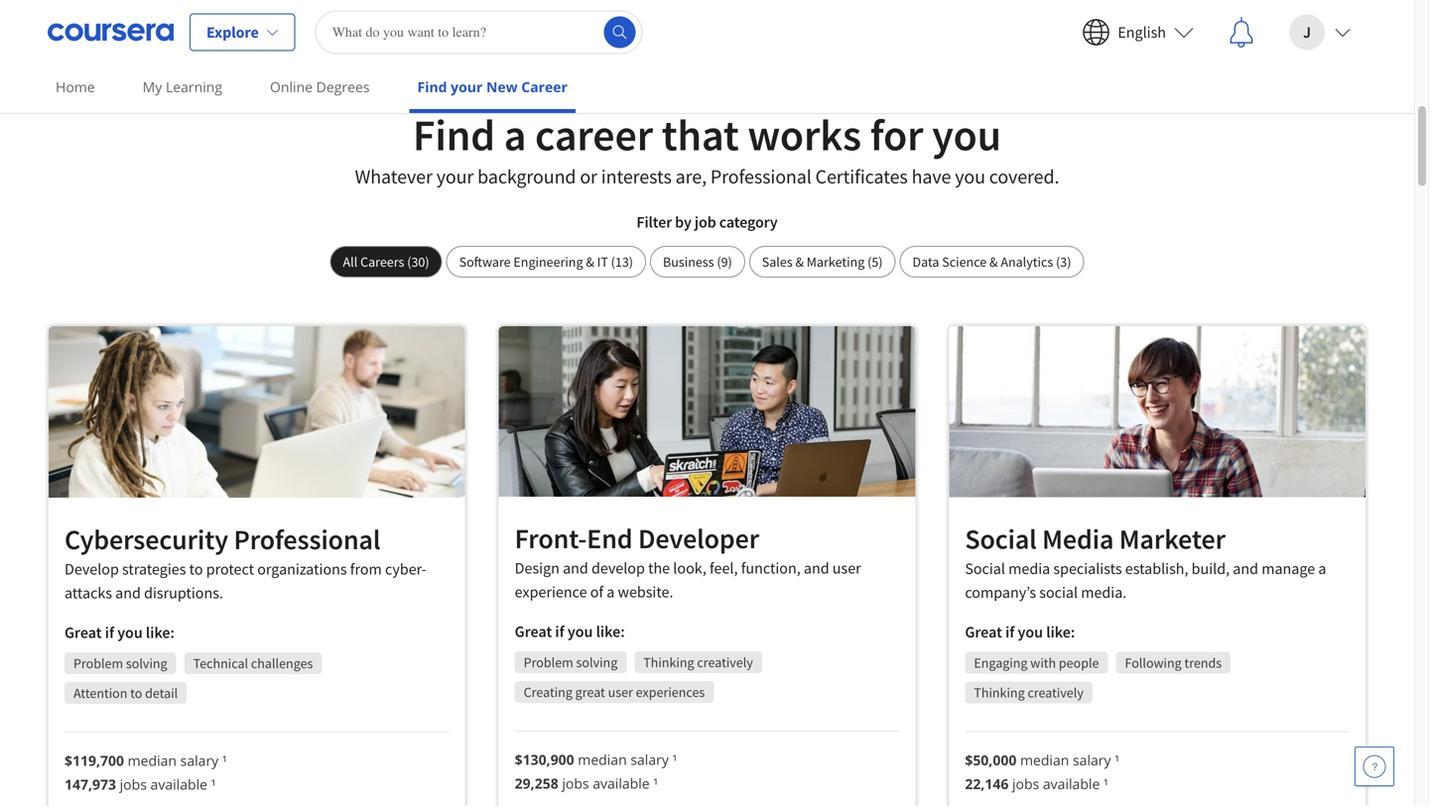 Task type: locate. For each thing, give the bounding box(es) containing it.
problem
[[524, 654, 573, 672], [73, 655, 123, 673]]

thinking creatively
[[643, 654, 753, 672], [974, 684, 1084, 702]]

like: for developer
[[596, 622, 625, 642]]

available for marketer
[[1043, 775, 1100, 794]]

1 vertical spatial find
[[413, 107, 495, 162]]

None search field
[[315, 10, 643, 54]]

0 vertical spatial your
[[451, 77, 483, 96]]

3 & from the left
[[989, 253, 998, 271]]

you up engaging with people
[[1018, 623, 1043, 643]]

jobs inside $119,700 median salary ¹ 147,973 jobs available ¹
[[120, 776, 147, 794]]

1 horizontal spatial solving
[[576, 654, 618, 672]]

available inside $130,900 median salary ¹ 29,258 jobs available ¹
[[593, 774, 650, 793]]

attacks
[[65, 584, 112, 603]]

data
[[913, 253, 939, 271]]

1 vertical spatial to
[[130, 685, 142, 703]]

a right manage
[[1318, 559, 1326, 579]]

jobs right 147,973
[[120, 776, 147, 794]]

1 vertical spatial thinking creatively
[[974, 684, 1084, 702]]

media
[[1008, 559, 1050, 579]]

0 horizontal spatial professional
[[234, 523, 380, 557]]

0 horizontal spatial like:
[[146, 623, 175, 643]]

salary for develop
[[180, 752, 219, 771]]

professional up organizations
[[234, 523, 380, 557]]

median
[[578, 751, 627, 769], [1020, 751, 1069, 770], [128, 752, 177, 771]]

my learning
[[143, 77, 222, 96]]

that
[[662, 107, 739, 162]]

&
[[586, 253, 594, 271], [795, 253, 804, 271], [989, 253, 998, 271]]

establish,
[[1125, 559, 1188, 579]]

engaging with people
[[974, 654, 1099, 672]]

problem for cybersecurity professional
[[73, 655, 123, 673]]

social up company's
[[965, 559, 1005, 579]]

find for your
[[417, 77, 447, 96]]

data science & analytics (3)
[[913, 253, 1071, 271]]

people
[[1059, 654, 1099, 672]]

media.
[[1081, 583, 1127, 603]]

career
[[535, 107, 653, 162]]

user right function,
[[832, 559, 861, 578]]

0 vertical spatial professional
[[710, 164, 812, 189]]

user right great
[[608, 684, 633, 701]]

english
[[1118, 22, 1166, 42]]

software
[[459, 253, 511, 271]]

thinking creatively down engaging with people
[[974, 684, 1084, 702]]

front-
[[515, 521, 587, 556]]

median inside $130,900 median salary ¹ 29,258 jobs available ¹
[[578, 751, 627, 769]]

and right build,
[[1233, 559, 1258, 579]]

problem solving up attention to detail
[[73, 655, 167, 673]]

for
[[870, 107, 923, 162]]

solving up great
[[576, 654, 618, 672]]

1 horizontal spatial a
[[607, 582, 615, 602]]

0 vertical spatial creatively
[[697, 654, 753, 672]]

0 horizontal spatial problem solving
[[73, 655, 167, 673]]

protect
[[206, 560, 254, 580]]

1 social from the top
[[965, 522, 1037, 557]]

22,146
[[965, 775, 1009, 794]]

great if you like: for cybersecurity
[[65, 623, 175, 643]]

1 horizontal spatial if
[[555, 622, 564, 642]]

available
[[593, 774, 650, 793], [1043, 775, 1100, 794], [150, 776, 207, 794]]

0 horizontal spatial problem
[[73, 655, 123, 673]]

social up media
[[965, 522, 1037, 557]]

new
[[486, 77, 518, 96]]

experiences
[[636, 684, 705, 701]]

1 horizontal spatial great
[[515, 622, 552, 642]]

problem up 'creating'
[[524, 654, 573, 672]]

$119,700
[[65, 752, 124, 771]]

0 horizontal spatial great
[[65, 623, 102, 643]]

2 social from the top
[[965, 559, 1005, 579]]

your
[[451, 77, 483, 96], [436, 164, 474, 189]]

problem solving
[[524, 654, 618, 672], [73, 655, 167, 673]]

option group containing all careers (30)
[[330, 246, 1084, 278]]

like: down of
[[596, 622, 625, 642]]

if down attacks
[[105, 623, 114, 643]]

find
[[417, 77, 447, 96], [413, 107, 495, 162]]

0 horizontal spatial a
[[504, 107, 526, 162]]

great down attacks
[[65, 623, 102, 643]]

1 horizontal spatial salary
[[630, 751, 669, 769]]

find left new
[[417, 77, 447, 96]]

and
[[563, 559, 588, 578], [804, 559, 829, 578], [1233, 559, 1258, 579], [115, 584, 141, 603]]

0 horizontal spatial great if you like:
[[65, 623, 175, 643]]

& left it
[[586, 253, 594, 271]]

like: down disruptions.
[[146, 623, 175, 643]]

1 horizontal spatial great if you like:
[[515, 622, 625, 642]]

0 vertical spatial user
[[832, 559, 861, 578]]

1 horizontal spatial thinking
[[974, 684, 1025, 702]]

0 vertical spatial to
[[189, 560, 203, 580]]

thinking up the experiences
[[643, 654, 694, 672]]

2 horizontal spatial like:
[[1046, 623, 1075, 643]]

1 vertical spatial user
[[608, 684, 633, 701]]

great
[[515, 622, 552, 642], [965, 623, 1002, 643], [65, 623, 102, 643]]

job
[[695, 212, 716, 232]]

1 horizontal spatial &
[[795, 253, 804, 271]]

great if you like: for front-
[[515, 622, 625, 642]]

great up engaging at the bottom of the page
[[965, 623, 1002, 643]]

median right $119,700
[[128, 752, 177, 771]]

build,
[[1192, 559, 1230, 579]]

2 horizontal spatial jobs
[[1012, 775, 1039, 794]]

your right whatever
[[436, 164, 474, 189]]

0 vertical spatial thinking
[[643, 654, 694, 672]]

filter
[[637, 212, 672, 232]]

1 horizontal spatial like:
[[596, 622, 625, 642]]

following
[[1125, 654, 1182, 672]]

salary for marketer
[[1073, 751, 1111, 770]]

0 horizontal spatial thinking
[[643, 654, 694, 672]]

median for develop
[[128, 752, 177, 771]]

sales
[[762, 253, 793, 271]]

a inside social media marketer social media specialists establish, build, and manage a company's social media.
[[1318, 559, 1326, 579]]

salary inside $119,700 median salary ¹ 147,973 jobs available ¹
[[180, 752, 219, 771]]

problem up 'attention'
[[73, 655, 123, 673]]

your inside 'find a career that works for you whatever your background or interests are, professional certificates have you covered.'
[[436, 164, 474, 189]]

jobs right 22,146
[[1012, 775, 1039, 794]]

professional
[[710, 164, 812, 189], [234, 523, 380, 557]]

you up attention to detail
[[117, 623, 143, 643]]

develop
[[65, 560, 119, 580]]

a up background
[[504, 107, 526, 162]]

creatively up the experiences
[[697, 654, 753, 672]]

you right have
[[955, 164, 985, 189]]

if up engaging at the bottom of the page
[[1005, 623, 1015, 643]]

0 horizontal spatial solving
[[126, 655, 167, 673]]

professional up category on the top
[[710, 164, 812, 189]]

0 vertical spatial social
[[965, 522, 1037, 557]]

median inside $119,700 median salary ¹ 147,973 jobs available ¹
[[128, 752, 177, 771]]

1 vertical spatial social
[[965, 559, 1005, 579]]

available for develop
[[150, 776, 207, 794]]

a inside 'find a career that works for you whatever your background or interests are, professional certificates have you covered.'
[[504, 107, 526, 162]]

2 horizontal spatial salary
[[1073, 751, 1111, 770]]

jobs for develop
[[120, 776, 147, 794]]

median for developer
[[578, 751, 627, 769]]

great if you like:
[[515, 622, 625, 642], [965, 623, 1075, 643], [65, 623, 175, 643]]

challenges
[[251, 655, 313, 673]]

online degrees
[[270, 77, 370, 96]]

0 horizontal spatial salary
[[180, 752, 219, 771]]

like: for marketer
[[1046, 623, 1075, 643]]

filter by job category
[[637, 212, 778, 232]]

0 vertical spatial a
[[504, 107, 526, 162]]

social media marketer social media specialists establish, build, and manage a company's social media.
[[965, 522, 1326, 603]]

available inside the $50,000 median salary ¹ 22,146 jobs available ¹
[[1043, 775, 1100, 794]]

2 horizontal spatial &
[[989, 253, 998, 271]]

& right 'science'
[[989, 253, 998, 271]]

social
[[1039, 583, 1078, 603]]

2 horizontal spatial available
[[1043, 775, 1100, 794]]

it
[[597, 253, 608, 271]]

to up disruptions.
[[189, 560, 203, 580]]

2 horizontal spatial great
[[965, 623, 1002, 643]]

problem solving up great
[[524, 654, 618, 672]]

home
[[56, 77, 95, 96]]

if down experience on the left of page
[[555, 622, 564, 642]]

attention to detail
[[73, 685, 178, 703]]

2 vertical spatial a
[[607, 582, 615, 602]]

thinking creatively up the experiences
[[643, 654, 753, 672]]

jobs right "29,258"
[[562, 774, 589, 793]]

you down of
[[568, 622, 593, 642]]

0 horizontal spatial thinking creatively
[[643, 654, 753, 672]]

jobs inside the $50,000 median salary ¹ 22,146 jobs available ¹
[[1012, 775, 1039, 794]]

to
[[189, 560, 203, 580], [130, 685, 142, 703]]

great if you like: for social
[[965, 623, 1075, 643]]

0 horizontal spatial to
[[130, 685, 142, 703]]

jobs inside $130,900 median salary ¹ 29,258 jobs available ¹
[[562, 774, 589, 793]]

find inside 'find a career that works for you whatever your background or interests are, professional certificates have you covered.'
[[413, 107, 495, 162]]

salary inside the $50,000 median salary ¹ 22,146 jobs available ¹
[[1073, 751, 1111, 770]]

0 horizontal spatial if
[[105, 623, 114, 643]]

1 vertical spatial a
[[1318, 559, 1326, 579]]

1 horizontal spatial problem solving
[[524, 654, 618, 672]]

you for cybersecurity professional
[[117, 623, 143, 643]]

marketing
[[807, 253, 865, 271]]

salary
[[630, 751, 669, 769], [1073, 751, 1111, 770], [180, 752, 219, 771]]

your left new
[[451, 77, 483, 96]]

available right 22,146
[[1043, 775, 1100, 794]]

median inside the $50,000 median salary ¹ 22,146 jobs available ¹
[[1020, 751, 1069, 770]]

great down experience on the left of page
[[515, 622, 552, 642]]

1 horizontal spatial creatively
[[1028, 684, 1084, 702]]

Sales & Marketing (5) button
[[749, 246, 896, 278]]

solving up the "detail"
[[126, 655, 167, 673]]

if for cybersecurity
[[105, 623, 114, 643]]

0 horizontal spatial creatively
[[697, 654, 753, 672]]

option group
[[330, 246, 1084, 278]]

1 horizontal spatial professional
[[710, 164, 812, 189]]

1 horizontal spatial user
[[832, 559, 861, 578]]

available for developer
[[593, 774, 650, 793]]

2 horizontal spatial median
[[1020, 751, 1069, 770]]

like: up with
[[1046, 623, 1075, 643]]

sales & marketing (5)
[[762, 253, 883, 271]]

media
[[1042, 522, 1114, 557]]

function,
[[741, 559, 801, 578]]

available inside $119,700 median salary ¹ 147,973 jobs available ¹
[[150, 776, 207, 794]]

1 vertical spatial thinking
[[974, 684, 1025, 702]]

1 & from the left
[[586, 253, 594, 271]]

1 horizontal spatial to
[[189, 560, 203, 580]]

0 horizontal spatial jobs
[[120, 776, 147, 794]]

great if you like: down attacks
[[65, 623, 175, 643]]

and down strategies
[[115, 584, 141, 603]]

salary for developer
[[630, 751, 669, 769]]

$50,000
[[965, 751, 1017, 770]]

(13)
[[611, 253, 633, 271]]

thinking down engaging at the bottom of the page
[[974, 684, 1025, 702]]

available right "29,258"
[[593, 774, 650, 793]]

1 horizontal spatial problem
[[524, 654, 573, 672]]

technical challenges
[[193, 655, 313, 673]]

are,
[[675, 164, 707, 189]]

& for data science & analytics (3)
[[989, 253, 998, 271]]

find down find your new career
[[413, 107, 495, 162]]

solving
[[576, 654, 618, 672], [126, 655, 167, 673]]

creating
[[524, 684, 572, 701]]

coursera image
[[48, 16, 174, 48]]

available right 147,973
[[150, 776, 207, 794]]

1 vertical spatial professional
[[234, 523, 380, 557]]

find inside the find your new career link
[[417, 77, 447, 96]]

design
[[515, 559, 560, 578]]

median right $130,900
[[578, 751, 627, 769]]

147,973
[[65, 776, 116, 794]]

1 horizontal spatial jobs
[[562, 774, 589, 793]]

2 horizontal spatial great if you like:
[[965, 623, 1075, 643]]

specialists
[[1053, 559, 1122, 579]]

great if you like: down experience on the left of page
[[515, 622, 625, 642]]

careers
[[360, 253, 404, 271]]

great if you like: up engaging with people
[[965, 623, 1075, 643]]

0 horizontal spatial available
[[150, 776, 207, 794]]

all careers (30)
[[343, 253, 429, 271]]

2 horizontal spatial a
[[1318, 559, 1326, 579]]

0 horizontal spatial &
[[586, 253, 594, 271]]

creatively down with
[[1028, 684, 1084, 702]]

and inside cybersecurity professional develop strategies to protect organizations from cyber- attacks and disruptions.
[[115, 584, 141, 603]]

1 horizontal spatial median
[[578, 751, 627, 769]]

if for social
[[1005, 623, 1015, 643]]

1 horizontal spatial thinking creatively
[[974, 684, 1084, 702]]

1 horizontal spatial available
[[593, 774, 650, 793]]

salary inside $130,900 median salary ¹ 29,258 jobs available ¹
[[630, 751, 669, 769]]

great for social media marketer
[[965, 623, 1002, 643]]

0 vertical spatial find
[[417, 77, 447, 96]]

median for marketer
[[1020, 751, 1069, 770]]

if for front-
[[555, 622, 564, 642]]

median right $50,000
[[1020, 751, 1069, 770]]

0 horizontal spatial user
[[608, 684, 633, 701]]

jobs
[[562, 774, 589, 793], [1012, 775, 1039, 794], [120, 776, 147, 794]]

& right sales
[[795, 253, 804, 271]]

and up experience on the left of page
[[563, 559, 588, 578]]

all
[[343, 253, 358, 271]]

jobs for developer
[[562, 774, 589, 793]]

social
[[965, 522, 1037, 557], [965, 559, 1005, 579]]

to left the "detail"
[[130, 685, 142, 703]]

1 vertical spatial your
[[436, 164, 474, 189]]

0 horizontal spatial median
[[128, 752, 177, 771]]

a right of
[[607, 582, 615, 602]]

2 horizontal spatial if
[[1005, 623, 1015, 643]]



Task type: describe. For each thing, give the bounding box(es) containing it.
$119,700 median salary ¹ 147,973 jobs available ¹
[[65, 752, 227, 794]]

Data Science & Analytics (3) button
[[900, 246, 1084, 278]]

science
[[942, 253, 987, 271]]

technical
[[193, 655, 248, 673]]

certificates
[[815, 164, 908, 189]]

social media marketer image
[[949, 326, 1366, 498]]

or
[[580, 164, 597, 189]]

great for cybersecurity professional
[[65, 623, 102, 643]]

cybersecurity
[[65, 523, 228, 557]]

disruptions.
[[144, 584, 223, 603]]

engaging
[[974, 654, 1028, 672]]

the
[[648, 559, 670, 578]]

category
[[719, 212, 778, 232]]

experience
[[515, 582, 587, 602]]

Software Engineering & IT (13) button
[[446, 246, 646, 278]]

and inside social media marketer social media specialists establish, build, and manage a company's social media.
[[1233, 559, 1258, 579]]

All Careers (30) button
[[330, 246, 442, 278]]

front-end developer design and develop the look, feel, function, and user experience of a website.
[[515, 521, 861, 602]]

end
[[587, 521, 633, 556]]

cyber-
[[385, 560, 427, 580]]

$130,900
[[515, 751, 574, 769]]

manage
[[1262, 559, 1315, 579]]

great
[[575, 684, 605, 701]]

professional inside 'find a career that works for you whatever your background or interests are, professional certificates have you covered.'
[[710, 164, 812, 189]]

(9)
[[717, 253, 732, 271]]

online
[[270, 77, 313, 96]]

Business (9) button
[[650, 246, 745, 278]]

business
[[663, 253, 714, 271]]

detail
[[145, 685, 178, 703]]

look,
[[673, 559, 706, 578]]

my learning link
[[135, 65, 230, 109]]

online degrees link
[[262, 65, 378, 109]]

cybersecurity analyst image
[[49, 326, 465, 498]]

strategies
[[122, 560, 186, 580]]

great for front-end developer
[[515, 622, 552, 642]]

analytics
[[1001, 253, 1053, 271]]

background
[[477, 164, 576, 189]]

j button
[[1273, 0, 1367, 64]]

of
[[590, 582, 603, 602]]

What do you want to learn? text field
[[315, 10, 643, 54]]

you for front-end developer
[[568, 622, 593, 642]]

english button
[[1066, 0, 1210, 64]]

business (9)
[[663, 253, 732, 271]]

find a career that works for you whatever your background or interests are, professional certificates have you covered.
[[355, 107, 1059, 189]]

company's
[[965, 583, 1036, 603]]

professional inside cybersecurity professional develop strategies to protect organizations from cyber- attacks and disruptions.
[[234, 523, 380, 557]]

degrees
[[316, 77, 370, 96]]

from
[[350, 560, 382, 580]]

attention
[[73, 685, 127, 703]]

to inside cybersecurity professional develop strategies to protect organizations from cyber- attacks and disruptions.
[[189, 560, 203, 580]]

by
[[675, 212, 692, 232]]

a inside front-end developer design and develop the look, feel, function, and user experience of a website.
[[607, 582, 615, 602]]

1 vertical spatial creatively
[[1028, 684, 1084, 702]]

explore button
[[190, 13, 295, 51]]

marketer
[[1119, 522, 1226, 557]]

feel,
[[710, 559, 738, 578]]

user inside front-end developer design and develop the look, feel, function, and user experience of a website.
[[832, 559, 861, 578]]

(5)
[[867, 253, 883, 271]]

jobs for marketer
[[1012, 775, 1039, 794]]

& for software engineering & it (13)
[[586, 253, 594, 271]]

software engineering & it (13)
[[459, 253, 633, 271]]

with
[[1030, 654, 1056, 672]]

like: for develop
[[146, 623, 175, 643]]

developer
[[638, 521, 759, 556]]

develop
[[591, 559, 645, 578]]

career
[[521, 77, 568, 96]]

find your new career link
[[409, 65, 575, 113]]

(30)
[[407, 253, 429, 271]]

2 & from the left
[[795, 253, 804, 271]]

help center image
[[1363, 755, 1386, 779]]

creating great user experiences
[[524, 684, 705, 701]]

problem for front-end developer
[[524, 654, 573, 672]]

you for social media marketer
[[1018, 623, 1043, 643]]

you up have
[[932, 107, 1001, 162]]

problem solving for developer
[[524, 654, 618, 672]]

interests
[[601, 164, 672, 189]]

problem solving for develop
[[73, 655, 167, 673]]

and right function,
[[804, 559, 829, 578]]

(3)
[[1056, 253, 1071, 271]]

cybersecurity professional develop strategies to protect organizations from cyber- attacks and disruptions.
[[65, 523, 427, 603]]

trends
[[1184, 654, 1222, 672]]

works
[[748, 107, 861, 162]]

$50,000 median salary ¹ 22,146 jobs available ¹
[[965, 751, 1119, 794]]

organizations
[[257, 560, 347, 580]]

solving for developer
[[576, 654, 618, 672]]

0 vertical spatial thinking creatively
[[643, 654, 753, 672]]

have
[[912, 164, 951, 189]]

home link
[[48, 65, 103, 109]]

my
[[143, 77, 162, 96]]

learning
[[166, 77, 222, 96]]

engineering
[[513, 253, 583, 271]]

j
[[1303, 22, 1311, 42]]

find your new career
[[417, 77, 568, 96]]

find for a
[[413, 107, 495, 162]]

website.
[[618, 582, 673, 602]]

solving for develop
[[126, 655, 167, 673]]

explore
[[206, 22, 259, 42]]



Task type: vqa. For each thing, say whether or not it's contained in the screenshot.
7,000+ courses, Guided Projects, Specializations, and Professional Certificates
no



